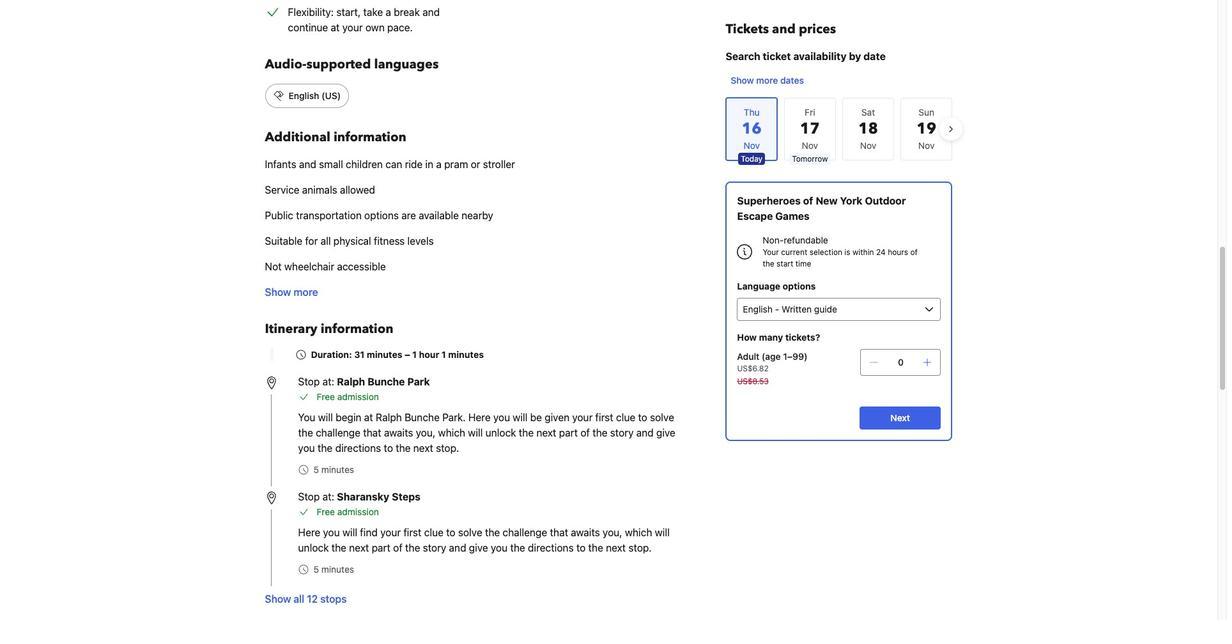 Task type: vqa. For each thing, say whether or not it's contained in the screenshot.
all to the bottom
yes



Task type: locate. For each thing, give the bounding box(es) containing it.
information up children
[[334, 129, 407, 146]]

1 horizontal spatial part
[[559, 427, 578, 439]]

5
[[314, 464, 319, 475], [314, 564, 319, 575]]

24
[[877, 247, 886, 257]]

2 5 minutes from the top
[[314, 564, 354, 575]]

1 vertical spatial stop
[[298, 491, 320, 503]]

5 minutes up stops
[[314, 564, 354, 575]]

nov inside the sun 19 nov
[[919, 140, 935, 151]]

0 vertical spatial free admission
[[317, 391, 379, 402]]

1 vertical spatial ralph
[[376, 412, 402, 423]]

1 vertical spatial 5 minutes
[[314, 564, 354, 575]]

1 vertical spatial unlock
[[298, 542, 329, 554]]

nov inside sat 18 nov
[[860, 140, 877, 151]]

stop. inside here you will find your first clue to solve the challenge that awaits you, which will unlock the next part of the story and give you the directions to the next stop.
[[629, 542, 652, 554]]

a right take
[[386, 6, 391, 18]]

1 right "–"
[[412, 349, 417, 360]]

free for ralph
[[317, 391, 335, 402]]

show for show more dates
[[731, 75, 754, 86]]

prices
[[799, 20, 836, 38]]

1 vertical spatial free
[[317, 506, 335, 517]]

directions
[[335, 442, 381, 454], [528, 542, 574, 554]]

more down wheelchair
[[294, 286, 318, 298]]

ralph right begin
[[376, 412, 402, 423]]

ralph
[[337, 376, 365, 387], [376, 412, 402, 423]]

0 vertical spatial bunche
[[368, 376, 405, 387]]

unlock inside you will begin at ralph bunche park. here you will be given your first clue to solve the challenge that awaits you, which will unlock the next part of the story and give you the directions to the next stop.
[[486, 427, 516, 439]]

english (us)
[[289, 90, 341, 101]]

awaits inside you will begin at ralph bunche park. here you will be given your first clue to solve the challenge that awaits you, which will unlock the next part of the story and give you the directions to the next stop.
[[384, 427, 413, 439]]

0 vertical spatial clue
[[616, 412, 636, 423]]

pace.
[[387, 22, 413, 33]]

all
[[321, 235, 331, 247], [294, 593, 304, 605]]

unlock
[[486, 427, 516, 439], [298, 542, 329, 554]]

admission down stop at: sharansky steps
[[337, 506, 379, 517]]

information for itinerary information
[[321, 320, 394, 338]]

to
[[638, 412, 648, 423], [384, 442, 393, 454], [446, 527, 456, 538], [577, 542, 586, 554]]

1 horizontal spatial at
[[364, 412, 373, 423]]

all left 12
[[294, 593, 304, 605]]

1 vertical spatial a
[[436, 159, 442, 170]]

stop for stop at: sharansky steps
[[298, 491, 320, 503]]

of
[[803, 195, 814, 207], [911, 247, 918, 257], [581, 427, 590, 439], [393, 542, 403, 554]]

and
[[423, 6, 440, 18], [772, 20, 796, 38], [299, 159, 316, 170], [637, 427, 654, 439], [449, 542, 466, 554]]

1 admission from the top
[[337, 391, 379, 402]]

first
[[596, 412, 614, 423], [404, 527, 422, 538]]

1 vertical spatial bunche
[[405, 412, 440, 423]]

1 free admission from the top
[[317, 391, 379, 402]]

1 vertical spatial admission
[[337, 506, 379, 517]]

sun 19 nov
[[917, 107, 937, 151]]

give
[[657, 427, 676, 439], [469, 542, 488, 554]]

bunche down duration: 31 minutes – 1 hour 1 minutes
[[368, 376, 405, 387]]

1 vertical spatial stop.
[[629, 542, 652, 554]]

duration:
[[311, 349, 352, 360]]

part inside here you will find your first clue to solve the challenge that awaits you, which will unlock the next part of the story and give you the directions to the next stop.
[[372, 542, 391, 554]]

1 vertical spatial free admission
[[317, 506, 379, 517]]

0 vertical spatial stop
[[298, 376, 320, 387]]

of inside non-refundable your current selection is within 24 hours of the start time
[[911, 247, 918, 257]]

your
[[342, 22, 363, 33], [572, 412, 593, 423], [380, 527, 401, 538]]

1 vertical spatial information
[[321, 320, 394, 338]]

1 vertical spatial awaits
[[571, 527, 600, 538]]

0 horizontal spatial awaits
[[384, 427, 413, 439]]

information up 31
[[321, 320, 394, 338]]

steps
[[392, 491, 421, 503]]

and inside flexibility: start, take a break and continue at your own pace.
[[423, 6, 440, 18]]

1 horizontal spatial that
[[550, 527, 568, 538]]

0 horizontal spatial give
[[469, 542, 488, 554]]

1 vertical spatial you,
[[603, 527, 622, 538]]

0 horizontal spatial a
[[386, 6, 391, 18]]

at right begin
[[364, 412, 373, 423]]

show more button
[[265, 285, 318, 300]]

challenge inside you will begin at ralph bunche park. here you will be given your first clue to solve the challenge that awaits you, which will unlock the next part of the story and give you the directions to the next stop.
[[316, 427, 361, 439]]

part down given
[[559, 427, 578, 439]]

0 vertical spatial first
[[596, 412, 614, 423]]

2 stop from the top
[[298, 491, 320, 503]]

service animals allowed
[[265, 184, 375, 196]]

1 horizontal spatial you,
[[603, 527, 622, 538]]

ralph inside you will begin at ralph bunche park. here you will be given your first clue to solve the challenge that awaits you, which will unlock the next part of the story and give you the directions to the next stop.
[[376, 412, 402, 423]]

0 vertical spatial directions
[[335, 442, 381, 454]]

ralph down 31
[[337, 376, 365, 387]]

2 vertical spatial your
[[380, 527, 401, 538]]

a right the in
[[436, 159, 442, 170]]

1 vertical spatial at:
[[323, 491, 334, 503]]

0 vertical spatial challenge
[[316, 427, 361, 439]]

1 vertical spatial first
[[404, 527, 422, 538]]

–
[[405, 349, 410, 360]]

0 vertical spatial story
[[610, 427, 634, 439]]

nov up "tomorrow"
[[802, 140, 818, 151]]

19
[[917, 118, 937, 139]]

region
[[716, 92, 963, 166]]

your inside here you will find your first clue to solve the challenge that awaits you, which will unlock the next part of the story and give you the directions to the next stop.
[[380, 527, 401, 538]]

0 horizontal spatial here
[[298, 527, 320, 538]]

0 vertical spatial stop.
[[436, 442, 459, 454]]

more
[[757, 75, 778, 86], [294, 286, 318, 298]]

you, inside you will begin at ralph bunche park. here you will be given your first clue to solve the challenge that awaits you, which will unlock the next part of the story and give you the directions to the next stop.
[[416, 427, 436, 439]]

1 at: from the top
[[323, 376, 334, 387]]

supported
[[307, 56, 371, 73]]

1 vertical spatial show
[[265, 286, 291, 298]]

stop left sharansky
[[298, 491, 320, 503]]

transportation
[[296, 210, 362, 221]]

begin
[[336, 412, 362, 423]]

nearby
[[462, 210, 493, 221]]

show down search
[[731, 75, 754, 86]]

2 admission from the top
[[337, 506, 379, 517]]

1 horizontal spatial here
[[469, 412, 491, 423]]

at inside you will begin at ralph bunche park. here you will be given your first clue to solve the challenge that awaits you, which will unlock the next part of the story and give you the directions to the next stop.
[[364, 412, 373, 423]]

1 horizontal spatial options
[[783, 281, 816, 292]]

2 free from the top
[[317, 506, 335, 517]]

5 for here you will find your first clue to solve the challenge that awaits you, which will unlock the next part of the story and give you the directions to the next stop.
[[314, 564, 319, 575]]

0 vertical spatial show
[[731, 75, 754, 86]]

clue
[[616, 412, 636, 423], [424, 527, 444, 538]]

pram
[[444, 159, 468, 170]]

0 vertical spatial a
[[386, 6, 391, 18]]

bunche left park.
[[405, 412, 440, 423]]

free
[[317, 391, 335, 402], [317, 506, 335, 517]]

public transportation options are available nearby
[[265, 210, 493, 221]]

stop. inside you will begin at ralph bunche park. here you will be given your first clue to solve the challenge that awaits you, which will unlock the next part of the story and give you the directions to the next stop.
[[436, 442, 459, 454]]

all right the for on the left
[[321, 235, 331, 247]]

selection
[[810, 247, 843, 257]]

0 vertical spatial more
[[757, 75, 778, 86]]

accessible
[[337, 261, 386, 272]]

1 vertical spatial give
[[469, 542, 488, 554]]

options
[[364, 210, 399, 221], [783, 281, 816, 292]]

0 vertical spatial information
[[334, 129, 407, 146]]

stop down duration:
[[298, 376, 320, 387]]

0 vertical spatial here
[[469, 412, 491, 423]]

park.
[[442, 412, 466, 423]]

stop for stop at: ralph bunche park
[[298, 376, 320, 387]]

you
[[493, 412, 510, 423], [298, 442, 315, 454], [323, 527, 340, 538], [491, 542, 508, 554]]

here inside here you will find your first clue to solve the challenge that awaits you, which will unlock the next part of the story and give you the directions to the next stop.
[[298, 527, 320, 538]]

at: left sharansky
[[323, 491, 334, 503]]

nov
[[802, 140, 818, 151], [860, 140, 877, 151], [919, 140, 935, 151]]

1 vertical spatial clue
[[424, 527, 444, 538]]

tickets
[[726, 20, 769, 38]]

show left 12
[[265, 593, 291, 605]]

at
[[331, 22, 340, 33], [364, 412, 373, 423]]

1 free from the top
[[317, 391, 335, 402]]

2 horizontal spatial your
[[572, 412, 593, 423]]

0 vertical spatial give
[[657, 427, 676, 439]]

1 5 from the top
[[314, 464, 319, 475]]

and inside here you will find your first clue to solve the challenge that awaits you, which will unlock the next part of the story and give you the directions to the next stop.
[[449, 542, 466, 554]]

challenge inside here you will find your first clue to solve the challenge that awaits you, which will unlock the next part of the story and give you the directions to the next stop.
[[503, 527, 547, 538]]

1 horizontal spatial story
[[610, 427, 634, 439]]

all inside button
[[294, 593, 304, 605]]

nov down the 18
[[860, 140, 877, 151]]

1 vertical spatial here
[[298, 527, 320, 538]]

a inside flexibility: start, take a break and continue at your own pace.
[[386, 6, 391, 18]]

1 horizontal spatial which
[[625, 527, 652, 538]]

by
[[849, 51, 861, 62]]

of inside superheroes of new york outdoor escape games
[[803, 195, 814, 207]]

suitable
[[265, 235, 302, 247]]

1 vertical spatial 5
[[314, 564, 319, 575]]

awaits inside here you will find your first clue to solve the challenge that awaits you, which will unlock the next part of the story and give you the directions to the next stop.
[[571, 527, 600, 538]]

2 free admission from the top
[[317, 506, 379, 517]]

language
[[737, 281, 781, 292]]

first inside you will begin at ralph bunche park. here you will be given your first clue to solve the challenge that awaits you, which will unlock the next part of the story and give you the directions to the next stop.
[[596, 412, 614, 423]]

more left dates
[[757, 75, 778, 86]]

you, inside here you will find your first clue to solve the challenge that awaits you, which will unlock the next part of the story and give you the directions to the next stop.
[[603, 527, 622, 538]]

nov inside "fri 17 nov tomorrow"
[[802, 140, 818, 151]]

stop at: sharansky steps
[[298, 491, 421, 503]]

challenge
[[316, 427, 361, 439], [503, 527, 547, 538]]

free down stop at: sharansky steps
[[317, 506, 335, 517]]

1 horizontal spatial awaits
[[571, 527, 600, 538]]

0 vertical spatial 5
[[314, 464, 319, 475]]

options down time
[[783, 281, 816, 292]]

directions inside you will begin at ralph bunche park. here you will be given your first clue to solve the challenge that awaits you, which will unlock the next part of the story and give you the directions to the next stop.
[[335, 442, 381, 454]]

0 vertical spatial admission
[[337, 391, 379, 402]]

5 up 12
[[314, 564, 319, 575]]

minutes
[[367, 349, 402, 360], [448, 349, 484, 360], [321, 464, 354, 475], [321, 564, 354, 575]]

1 vertical spatial all
[[294, 593, 304, 605]]

5 for you will begin at ralph bunche park. here you will be given your first clue to solve the challenge that awaits you, which will unlock the next part of the story and give you the directions to the next stop.
[[314, 464, 319, 475]]

0 vertical spatial free
[[317, 391, 335, 402]]

0 horizontal spatial more
[[294, 286, 318, 298]]

0 horizontal spatial challenge
[[316, 427, 361, 439]]

1 horizontal spatial your
[[380, 527, 401, 538]]

find
[[360, 527, 378, 538]]

1 stop from the top
[[298, 376, 320, 387]]

0 vertical spatial which
[[438, 427, 465, 439]]

0 horizontal spatial solve
[[458, 527, 482, 538]]

0 vertical spatial awaits
[[384, 427, 413, 439]]

show down not
[[265, 286, 291, 298]]

nov for 19
[[919, 140, 935, 151]]

0 vertical spatial 5 minutes
[[314, 464, 354, 475]]

your right find
[[380, 527, 401, 538]]

1 horizontal spatial more
[[757, 75, 778, 86]]

1 horizontal spatial give
[[657, 427, 676, 439]]

you
[[298, 412, 316, 423]]

part down find
[[372, 542, 391, 554]]

1 vertical spatial solve
[[458, 527, 482, 538]]

duration: 31 minutes – 1 hour 1 minutes
[[311, 349, 484, 360]]

fri
[[805, 107, 815, 118]]

1 vertical spatial part
[[372, 542, 391, 554]]

1
[[412, 349, 417, 360], [442, 349, 446, 360]]

next
[[891, 412, 910, 423]]

1 5 minutes from the top
[[314, 464, 354, 475]]

your right given
[[572, 412, 593, 423]]

5 minutes up stop at: sharansky steps
[[314, 464, 354, 475]]

here right park.
[[469, 412, 491, 423]]

0 vertical spatial unlock
[[486, 427, 516, 439]]

1 vertical spatial more
[[294, 286, 318, 298]]

0 horizontal spatial all
[[294, 593, 304, 605]]

here you will find your first clue to solve the challenge that awaits you, which will unlock the next part of the story and give you the directions to the next stop.
[[298, 527, 670, 554]]

infants
[[265, 159, 296, 170]]

here inside you will begin at ralph bunche park. here you will be given your first clue to solve the challenge that awaits you, which will unlock the next part of the story and give you the directions to the next stop.
[[469, 412, 491, 423]]

at: down duration:
[[323, 376, 334, 387]]

0 vertical spatial your
[[342, 22, 363, 33]]

outdoor
[[865, 195, 906, 207]]

1 vertical spatial story
[[423, 542, 446, 554]]

start,
[[337, 6, 361, 18]]

fri 17 nov tomorrow
[[792, 107, 828, 164]]

0 vertical spatial part
[[559, 427, 578, 439]]

2 at: from the top
[[323, 491, 334, 503]]

0 horizontal spatial that
[[363, 427, 382, 439]]

continue
[[288, 22, 328, 33]]

1 horizontal spatial a
[[436, 159, 442, 170]]

2 nov from the left
[[860, 140, 877, 151]]

us$8.53
[[737, 377, 769, 386]]

nov for 18
[[860, 140, 877, 151]]

2 horizontal spatial nov
[[919, 140, 935, 151]]

0 horizontal spatial ralph
[[337, 376, 365, 387]]

5 minutes
[[314, 464, 354, 475], [314, 564, 354, 575]]

1 horizontal spatial first
[[596, 412, 614, 423]]

your down "start,"
[[342, 22, 363, 33]]

which inside here you will find your first clue to solve the challenge that awaits you, which will unlock the next part of the story and give you the directions to the next stop.
[[625, 527, 652, 538]]

solve
[[650, 412, 674, 423], [458, 527, 482, 538]]

0 horizontal spatial directions
[[335, 442, 381, 454]]

free admission down stop at: sharansky steps
[[317, 506, 379, 517]]

which
[[438, 427, 465, 439], [625, 527, 652, 538]]

here left find
[[298, 527, 320, 538]]

1 nov from the left
[[802, 140, 818, 151]]

1 horizontal spatial directions
[[528, 542, 574, 554]]

2 vertical spatial show
[[265, 593, 291, 605]]

free admission up begin
[[317, 391, 379, 402]]

your
[[763, 247, 779, 257]]

nov for 17
[[802, 140, 818, 151]]

1 horizontal spatial solve
[[650, 412, 674, 423]]

admission down stop at: ralph bunche park
[[337, 391, 379, 402]]

that inside here you will find your first clue to solve the challenge that awaits you, which will unlock the next part of the story and give you the directions to the next stop.
[[550, 527, 568, 538]]

0 vertical spatial you,
[[416, 427, 436, 439]]

0 horizontal spatial you,
[[416, 427, 436, 439]]

1 vertical spatial at
[[364, 412, 373, 423]]

0 vertical spatial at
[[331, 22, 340, 33]]

current
[[781, 247, 808, 257]]

1 right hour
[[442, 349, 446, 360]]

story inside you will begin at ralph bunche park. here you will be given your first clue to solve the challenge that awaits you, which will unlock the next part of the story and give you the directions to the next stop.
[[610, 427, 634, 439]]

1 vertical spatial your
[[572, 412, 593, 423]]

options up fitness
[[364, 210, 399, 221]]

more for show more dates
[[757, 75, 778, 86]]

at down "start,"
[[331, 22, 340, 33]]

can
[[386, 159, 402, 170]]

1 horizontal spatial challenge
[[503, 527, 547, 538]]

how
[[737, 332, 757, 343]]

give inside you will begin at ralph bunche park. here you will be given your first clue to solve the challenge that awaits you, which will unlock the next part of the story and give you the directions to the next stop.
[[657, 427, 676, 439]]

that
[[363, 427, 382, 439], [550, 527, 568, 538]]

17
[[800, 118, 820, 139]]

1 vertical spatial directions
[[528, 542, 574, 554]]

0 horizontal spatial clue
[[424, 527, 444, 538]]

1 horizontal spatial all
[[321, 235, 331, 247]]

nov down 19
[[919, 140, 935, 151]]

solve inside you will begin at ralph bunche park. here you will be given your first clue to solve the challenge that awaits you, which will unlock the next part of the story and give you the directions to the next stop.
[[650, 412, 674, 423]]

(age
[[762, 351, 781, 362]]

show more
[[265, 286, 318, 298]]

0 horizontal spatial story
[[423, 542, 446, 554]]

stop at: ralph bunche park
[[298, 376, 430, 387]]

0 horizontal spatial stop.
[[436, 442, 459, 454]]

1 1 from the left
[[412, 349, 417, 360]]

you,
[[416, 427, 436, 439], [603, 527, 622, 538]]

adult (age 1–99) us$6.82
[[737, 351, 808, 373]]

0 vertical spatial all
[[321, 235, 331, 247]]

0 horizontal spatial unlock
[[298, 542, 329, 554]]

not
[[265, 261, 282, 272]]

1 vertical spatial which
[[625, 527, 652, 538]]

free down stop at: ralph bunche park
[[317, 391, 335, 402]]

2 5 from the top
[[314, 564, 319, 575]]

audio-supported languages
[[265, 56, 439, 73]]

1 vertical spatial that
[[550, 527, 568, 538]]

first right given
[[596, 412, 614, 423]]

free for sharansky
[[317, 506, 335, 517]]

1 horizontal spatial 1
[[442, 349, 446, 360]]

tomorrow
[[792, 154, 828, 164]]

first down steps
[[404, 527, 422, 538]]

1 horizontal spatial stop.
[[629, 542, 652, 554]]

show all 12 stops button
[[265, 591, 347, 607]]

1 horizontal spatial ralph
[[376, 412, 402, 423]]

5 up stop at: sharansky steps
[[314, 464, 319, 475]]

3 nov from the left
[[919, 140, 935, 151]]



Task type: describe. For each thing, give the bounding box(es) containing it.
5 minutes for next
[[314, 564, 354, 575]]

information for additional information
[[334, 129, 407, 146]]

first inside here you will find your first clue to solve the challenge that awaits you, which will unlock the next part of the story and give you the directions to the next stop.
[[404, 527, 422, 538]]

ticket
[[763, 51, 791, 62]]

minutes left "–"
[[367, 349, 402, 360]]

itinerary information
[[265, 320, 394, 338]]

service
[[265, 184, 300, 196]]

show for show all 12 stops
[[265, 593, 291, 605]]

search
[[726, 51, 761, 62]]

give inside here you will find your first clue to solve the challenge that awaits you, which will unlock the next part of the story and give you the directions to the next stop.
[[469, 542, 488, 554]]

york
[[840, 195, 863, 207]]

superheroes
[[737, 195, 801, 207]]

free admission for sharansky steps
[[317, 506, 379, 517]]

tickets and prices
[[726, 20, 836, 38]]

next button
[[860, 407, 941, 430]]

wheelchair
[[284, 261, 334, 272]]

minutes right hour
[[448, 349, 484, 360]]

solve inside here you will find your first clue to solve the challenge that awaits you, which will unlock the next part of the story and give you the directions to the next stop.
[[458, 527, 482, 538]]

free admission for ralph bunche park
[[317, 391, 379, 402]]

your inside you will begin at ralph bunche park. here you will be given your first clue to solve the challenge that awaits you, which will unlock the next part of the story and give you the directions to the next stop.
[[572, 412, 593, 423]]

your inside flexibility: start, take a break and continue at your own pace.
[[342, 22, 363, 33]]

additional
[[265, 129, 330, 146]]

(us)
[[322, 90, 341, 101]]

12
[[307, 593, 318, 605]]

physical
[[334, 235, 371, 247]]

which inside you will begin at ralph bunche park. here you will be given your first clue to solve the challenge that awaits you, which will unlock the next part of the story and give you the directions to the next stop.
[[438, 427, 465, 439]]

availability
[[794, 51, 847, 62]]

admission for begin
[[337, 391, 379, 402]]

within
[[853, 247, 874, 257]]

region containing 17
[[716, 92, 963, 166]]

suitable for all physical fitness levels
[[265, 235, 434, 247]]

ride
[[405, 159, 423, 170]]

languages
[[374, 56, 439, 73]]

show all 12 stops
[[265, 593, 347, 605]]

1 vertical spatial options
[[783, 281, 816, 292]]

at: for ralph bunche park
[[323, 376, 334, 387]]

part inside you will begin at ralph bunche park. here you will be given your first clue to solve the challenge that awaits you, which will unlock the next part of the story and give you the directions to the next stop.
[[559, 427, 578, 439]]

that inside you will begin at ralph bunche park. here you will be given your first clue to solve the challenge that awaits you, which will unlock the next part of the story and give you the directions to the next stop.
[[363, 427, 382, 439]]

adult
[[737, 351, 760, 362]]

non-
[[763, 235, 784, 246]]

stroller
[[483, 159, 515, 170]]

directions inside here you will find your first clue to solve the challenge that awaits you, which will unlock the next part of the story and give you the directions to the next stop.
[[528, 542, 574, 554]]

minutes up stop at: sharansky steps
[[321, 464, 354, 475]]

for
[[305, 235, 318, 247]]

flexibility:
[[288, 6, 334, 18]]

show more dates
[[731, 75, 804, 86]]

you will begin at ralph bunche park. here you will be given your first clue to solve the challenge that awaits you, which will unlock the next part of the story and give you the directions to the next stop.
[[298, 412, 676, 454]]

allowed
[[340, 184, 375, 196]]

is
[[845, 247, 851, 257]]

sharansky
[[337, 491, 390, 503]]

18
[[859, 118, 878, 139]]

how many tickets?
[[737, 332, 820, 343]]

sat 18 nov
[[859, 107, 878, 151]]

search ticket availability by date
[[726, 51, 886, 62]]

story inside here you will find your first clue to solve the challenge that awaits you, which will unlock the next part of the story and give you the directions to the next stop.
[[423, 542, 446, 554]]

admission for will
[[337, 506, 379, 517]]

audio-
[[265, 56, 307, 73]]

english
[[289, 90, 319, 101]]

flexibility: start, take a break and continue at your own pace.
[[288, 6, 440, 33]]

be
[[530, 412, 542, 423]]

show for show more
[[265, 286, 291, 298]]

0
[[898, 357, 904, 368]]

own
[[366, 22, 385, 33]]

hour
[[419, 349, 439, 360]]

clue inside you will begin at ralph bunche park. here you will be given your first clue to solve the challenge that awaits you, which will unlock the next part of the story and give you the directions to the next stop.
[[616, 412, 636, 423]]

date
[[864, 51, 886, 62]]

at inside flexibility: start, take a break and continue at your own pace.
[[331, 22, 340, 33]]

superheroes of new york outdoor escape games
[[737, 195, 906, 222]]

0 vertical spatial ralph
[[337, 376, 365, 387]]

non-refundable your current selection is within 24 hours of the start time
[[763, 235, 918, 269]]

start
[[777, 259, 794, 269]]

2 1 from the left
[[442, 349, 446, 360]]

5 minutes for challenge
[[314, 464, 354, 475]]

show more dates button
[[726, 69, 809, 92]]

stops
[[320, 593, 347, 605]]

children
[[346, 159, 383, 170]]

minutes up stops
[[321, 564, 354, 575]]

games
[[776, 210, 810, 222]]

animals
[[302, 184, 337, 196]]

given
[[545, 412, 570, 423]]

levels
[[408, 235, 434, 247]]

dates
[[781, 75, 804, 86]]

us$6.82
[[737, 364, 769, 373]]

and inside you will begin at ralph bunche park. here you will be given your first clue to solve the challenge that awaits you, which will unlock the next part of the story and give you the directions to the next stop.
[[637, 427, 654, 439]]

1–99)
[[783, 351, 808, 362]]

at: for sharansky steps
[[323, 491, 334, 503]]

bunche inside you will begin at ralph bunche park. here you will be given your first clue to solve the challenge that awaits you, which will unlock the next part of the story and give you the directions to the next stop.
[[405, 412, 440, 423]]

the inside non-refundable your current selection is within 24 hours of the start time
[[763, 259, 775, 269]]

additional information
[[265, 129, 407, 146]]

of inside you will begin at ralph bunche park. here you will be given your first clue to solve the challenge that awaits you, which will unlock the next part of the story and give you the directions to the next stop.
[[581, 427, 590, 439]]

or
[[471, 159, 480, 170]]

break
[[394, 6, 420, 18]]

park
[[407, 376, 430, 387]]

public
[[265, 210, 293, 221]]

available
[[419, 210, 459, 221]]

clue inside here you will find your first clue to solve the challenge that awaits you, which will unlock the next part of the story and give you the directions to the next stop.
[[424, 527, 444, 538]]

sun
[[919, 107, 935, 118]]

tickets?
[[786, 332, 820, 343]]

unlock inside here you will find your first clue to solve the challenge that awaits you, which will unlock the next part of the story and give you the directions to the next stop.
[[298, 542, 329, 554]]

of inside here you will find your first clue to solve the challenge that awaits you, which will unlock the next part of the story and give you the directions to the next stop.
[[393, 542, 403, 554]]

are
[[402, 210, 416, 221]]

new
[[816, 195, 838, 207]]

sat
[[862, 107, 875, 118]]

infants and small children can ride in a pram or stroller
[[265, 159, 515, 170]]

0 vertical spatial options
[[364, 210, 399, 221]]

itinerary
[[265, 320, 318, 338]]

more for show more
[[294, 286, 318, 298]]

refundable
[[784, 235, 828, 246]]

time
[[796, 259, 812, 269]]



